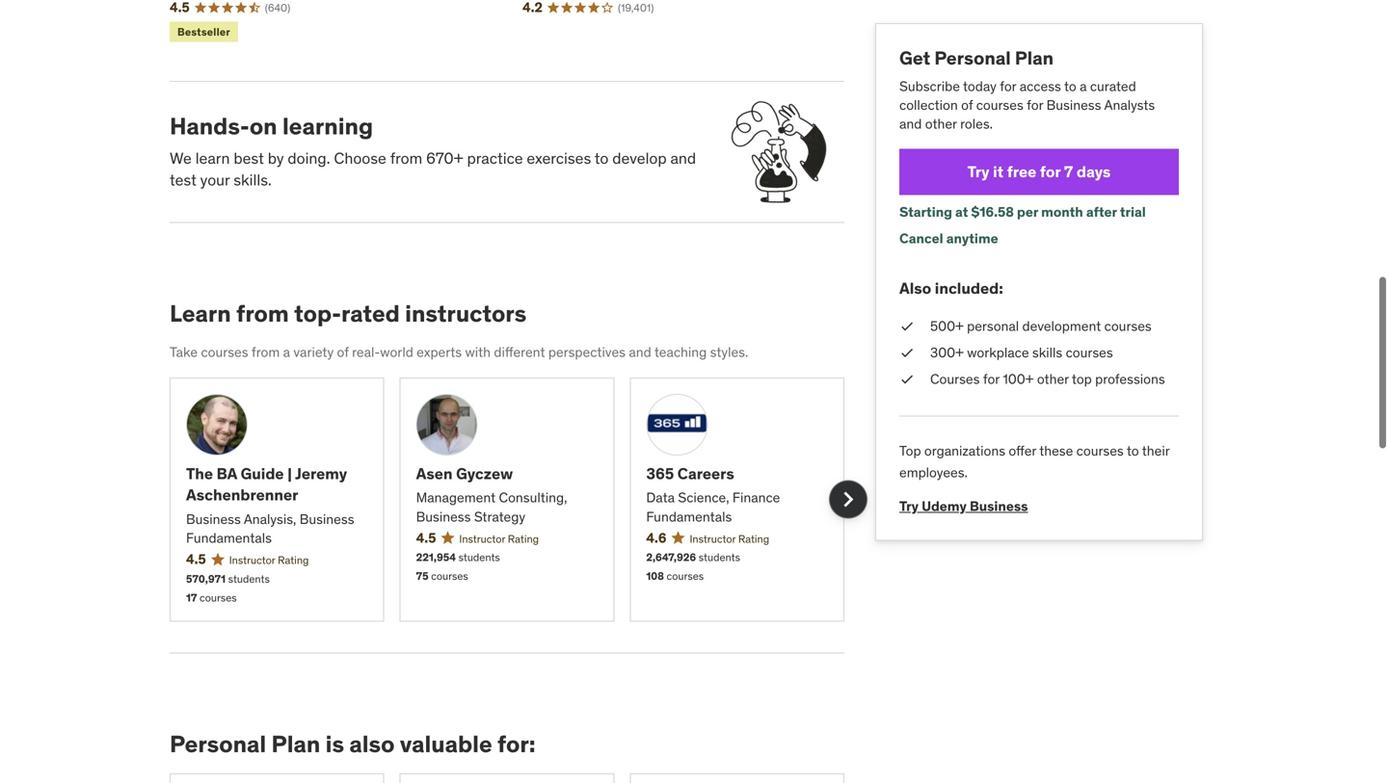 Task type: vqa. For each thing, say whether or not it's contained in the screenshot.


Task type: describe. For each thing, give the bounding box(es) containing it.
skills
[[1033, 344, 1063, 362]]

practice
[[467, 149, 523, 168]]

instructor rating for strategy
[[459, 533, 539, 546]]

4.5 for aschenbrenner
[[186, 551, 206, 569]]

after
[[1087, 204, 1117, 221]]

100+
[[1003, 371, 1034, 388]]

world
[[380, 344, 413, 361]]

finance
[[733, 490, 780, 507]]

asen gyczew management consulting, business strategy
[[416, 464, 567, 526]]

4.5 for strategy
[[416, 530, 436, 547]]

courses for 100+ other top professions
[[931, 371, 1166, 388]]

business down jeremy
[[300, 511, 354, 528]]

collection
[[900, 96, 958, 114]]

get personal plan subscribe today for access to a curated collection of courses for business analysts and other roles.
[[900, 46, 1155, 133]]

analysts
[[1105, 96, 1155, 114]]

with
[[465, 344, 491, 361]]

aschenbrenner
[[186, 486, 298, 505]]

different
[[494, 344, 545, 361]]

300+ workplace skills courses
[[931, 344, 1113, 362]]

300+
[[931, 344, 964, 362]]

for left 100+
[[983, 371, 1000, 388]]

to inside "get personal plan subscribe today for access to a curated collection of courses for business analysts and other roles."
[[1065, 77, 1077, 95]]

also
[[900, 278, 932, 298]]

hands-
[[170, 112, 250, 141]]

learn from top-rated instructors element
[[170, 299, 868, 622]]

subscribe
[[900, 77, 960, 95]]

month
[[1042, 204, 1084, 221]]

courses inside "get personal plan subscribe today for access to a curated collection of courses for business analysts and other roles."
[[977, 96, 1024, 114]]

bestseller
[[177, 25, 230, 38]]

221,954
[[416, 551, 456, 565]]

science,
[[678, 490, 730, 507]]

management
[[416, 490, 496, 507]]

try it free for 7 days
[[968, 162, 1111, 182]]

data
[[646, 490, 675, 507]]

other inside "get personal plan subscribe today for access to a curated collection of courses for business analysts and other roles."
[[925, 115, 957, 133]]

1 vertical spatial other
[[1037, 371, 1069, 388]]

17
[[186, 592, 197, 605]]

to inside hands-on learning we learn best by doing. choose from 670+ practice exercises to develop and test your skills.
[[595, 149, 609, 168]]

their
[[1142, 443, 1170, 460]]

employees.
[[900, 464, 968, 482]]

included:
[[935, 278, 1004, 298]]

curated
[[1090, 77, 1137, 95]]

2,647,926
[[646, 551, 696, 565]]

next image
[[833, 485, 864, 516]]

2,647,926 students 108 courses
[[646, 551, 741, 584]]

per
[[1017, 204, 1039, 221]]

roles.
[[961, 115, 993, 133]]

rating for fundamentals
[[738, 533, 770, 546]]

top
[[900, 443, 921, 460]]

instructor for fundamentals
[[690, 533, 736, 546]]

also
[[349, 730, 395, 759]]

courses right take
[[201, 344, 248, 361]]

learn from top-rated instructors
[[170, 299, 527, 328]]

personal plan is also valuable for:
[[170, 730, 536, 759]]

personal
[[967, 318, 1019, 335]]

365 careers link
[[646, 464, 828, 485]]

for inside "link"
[[1040, 162, 1061, 182]]

take courses from a variety of real-world experts with different perspectives and teaching styles.
[[170, 344, 749, 361]]

learn
[[195, 149, 230, 168]]

professions
[[1096, 371, 1166, 388]]

hands-on learning we learn best by doing. choose from 670+ practice exercises to develop and test your skills.
[[170, 112, 696, 190]]

business inside asen gyczew management consulting, business strategy
[[416, 508, 471, 526]]

1 vertical spatial from
[[236, 299, 289, 328]]

days
[[1077, 162, 1111, 182]]

at
[[956, 204, 969, 221]]

try for try udemy business
[[900, 498, 919, 515]]

take
[[170, 344, 198, 361]]

offer
[[1009, 443, 1037, 460]]

asen gyczew link
[[416, 464, 598, 485]]

asen
[[416, 464, 453, 484]]

courses inside 570,971 students 17 courses
[[200, 592, 237, 605]]

a inside "get personal plan subscribe today for access to a curated collection of courses for business analysts and other roles."
[[1080, 77, 1087, 95]]

rating for aschenbrenner
[[278, 554, 309, 568]]

students for fundamentals
[[699, 551, 741, 565]]

students for aschenbrenner
[[228, 573, 270, 586]]

exercises
[[527, 149, 591, 168]]

choose
[[334, 149, 387, 168]]

organizations
[[925, 443, 1006, 460]]

0 horizontal spatial a
[[283, 344, 290, 361]]

4.6
[[646, 530, 667, 547]]

instructor rating for aschenbrenner
[[229, 554, 309, 568]]

jeremy
[[295, 464, 347, 484]]

courses
[[931, 371, 980, 388]]

from inside hands-on learning we learn best by doing. choose from 670+ practice exercises to develop and test your skills.
[[390, 149, 423, 168]]

xsmall image
[[900, 370, 915, 389]]

fundamentals inside 365 careers data science, finance fundamentals
[[646, 508, 732, 526]]

570,971 students 17 courses
[[186, 573, 270, 605]]

of inside "learn from top-rated instructors" element
[[337, 344, 349, 361]]

best
[[234, 149, 264, 168]]

try udemy business link
[[900, 484, 1028, 515]]

skills.
[[234, 170, 272, 190]]

$16.58
[[972, 204, 1014, 221]]

and inside hands-on learning we learn best by doing. choose from 670+ practice exercises to develop and test your skills.
[[671, 149, 696, 168]]

top
[[1072, 371, 1092, 388]]

learning
[[283, 112, 373, 141]]

experts
[[417, 344, 462, 361]]

2 vertical spatial from
[[252, 344, 280, 361]]

365 careers data science, finance fundamentals
[[646, 464, 780, 526]]



Task type: locate. For each thing, give the bounding box(es) containing it.
and inside "get personal plan subscribe today for access to a curated collection of courses for business analysts and other roles."
[[900, 115, 922, 133]]

0 vertical spatial from
[[390, 149, 423, 168]]

(640)
[[265, 1, 290, 14]]

on
[[250, 112, 277, 141]]

test
[[170, 170, 197, 190]]

0 vertical spatial a
[[1080, 77, 1087, 95]]

xsmall image up xsmall image
[[900, 344, 915, 363]]

2 vertical spatial and
[[629, 344, 652, 361]]

other down collection
[[925, 115, 957, 133]]

500+ personal development courses
[[931, 318, 1152, 335]]

1 horizontal spatial of
[[962, 96, 973, 114]]

1 horizontal spatial rating
[[508, 533, 539, 546]]

business
[[1047, 96, 1102, 114], [970, 498, 1028, 515], [416, 508, 471, 526], [186, 511, 241, 528], [300, 511, 354, 528]]

0 horizontal spatial 4.5
[[186, 551, 206, 569]]

courses inside top organizations offer these courses to their employees.
[[1077, 443, 1124, 460]]

0 horizontal spatial rating
[[278, 554, 309, 568]]

the ba guide | jeremy aschenbrenner business analysis, business fundamentals
[[186, 464, 354, 547]]

2 horizontal spatial instructor
[[690, 533, 736, 546]]

students inside 221,954 students 75 courses
[[459, 551, 500, 565]]

1 xsmall image from the top
[[900, 317, 915, 336]]

gyczew
[[456, 464, 513, 484]]

1 horizontal spatial plan
[[1015, 46, 1054, 69]]

rating
[[508, 533, 539, 546], [738, 533, 770, 546], [278, 554, 309, 568]]

teaching
[[655, 344, 707, 361]]

strategy
[[474, 508, 526, 526]]

to left develop
[[595, 149, 609, 168]]

2 xsmall image from the top
[[900, 344, 915, 363]]

instructor down strategy
[[459, 533, 505, 546]]

also included:
[[900, 278, 1004, 298]]

1 vertical spatial try
[[900, 498, 919, 515]]

cancel
[[900, 230, 944, 248]]

try
[[968, 162, 990, 182], [900, 498, 919, 515]]

fundamentals
[[646, 508, 732, 526], [186, 530, 272, 547]]

a left curated
[[1080, 77, 1087, 95]]

and right develop
[[671, 149, 696, 168]]

the ba guide | jeremy aschenbrenner link
[[186, 464, 368, 507]]

business down aschenbrenner
[[186, 511, 241, 528]]

1 horizontal spatial other
[[1037, 371, 1069, 388]]

fundamentals down aschenbrenner
[[186, 530, 272, 547]]

try for try it free for 7 days
[[968, 162, 990, 182]]

xsmall image for 500+
[[900, 317, 915, 336]]

try inside "link"
[[968, 162, 990, 182]]

0 horizontal spatial fundamentals
[[186, 530, 272, 547]]

of
[[962, 96, 973, 114], [337, 344, 349, 361]]

variety
[[294, 344, 334, 361]]

personal inside "get personal plan subscribe today for access to a curated collection of courses for business analysts and other roles."
[[935, 46, 1011, 69]]

try left it
[[968, 162, 990, 182]]

try left udemy
[[900, 498, 919, 515]]

instructor for aschenbrenner
[[229, 554, 275, 568]]

to
[[1065, 77, 1077, 95], [595, 149, 609, 168], [1127, 443, 1139, 460]]

of inside "get personal plan subscribe today for access to a curated collection of courses for business analysts and other roles."
[[962, 96, 973, 114]]

1 vertical spatial xsmall image
[[900, 344, 915, 363]]

0 vertical spatial plan
[[1015, 46, 1054, 69]]

1 horizontal spatial fundamentals
[[646, 508, 732, 526]]

learn
[[170, 299, 231, 328]]

1 vertical spatial of
[[337, 344, 349, 361]]

to right access
[[1065, 77, 1077, 95]]

0 horizontal spatial and
[[629, 344, 652, 361]]

xsmall image
[[900, 317, 915, 336], [900, 344, 915, 363]]

courses up top
[[1066, 344, 1113, 362]]

rating for strategy
[[508, 533, 539, 546]]

xsmall image for 300+
[[900, 344, 915, 363]]

1 horizontal spatial to
[[1065, 77, 1077, 95]]

students inside 570,971 students 17 courses
[[228, 573, 270, 586]]

and inside "learn from top-rated instructors" element
[[629, 344, 652, 361]]

personal
[[935, 46, 1011, 69], [170, 730, 266, 759]]

0 horizontal spatial students
[[228, 573, 270, 586]]

of up roles.
[[962, 96, 973, 114]]

75
[[416, 570, 429, 584]]

0 vertical spatial xsmall image
[[900, 317, 915, 336]]

rating down strategy
[[508, 533, 539, 546]]

1 vertical spatial a
[[283, 344, 290, 361]]

1 horizontal spatial students
[[459, 551, 500, 565]]

trial
[[1120, 204, 1146, 221]]

development
[[1023, 318, 1101, 335]]

courses up professions
[[1105, 318, 1152, 335]]

a left variety
[[283, 344, 290, 361]]

top organizations offer these courses to their employees.
[[900, 443, 1170, 482]]

business down management
[[416, 508, 471, 526]]

1 horizontal spatial instructor
[[459, 533, 505, 546]]

for:
[[498, 730, 536, 759]]

2 vertical spatial to
[[1127, 443, 1139, 460]]

0 vertical spatial try
[[968, 162, 990, 182]]

top-
[[294, 299, 341, 328]]

students for strategy
[[459, 551, 500, 565]]

plan
[[1015, 46, 1054, 69], [271, 730, 320, 759]]

(19,401)
[[618, 1, 654, 14]]

consulting,
[[499, 490, 567, 507]]

0 vertical spatial to
[[1065, 77, 1077, 95]]

students inside 2,647,926 students 108 courses
[[699, 551, 741, 565]]

0 horizontal spatial plan
[[271, 730, 320, 759]]

4.5
[[416, 530, 436, 547], [186, 551, 206, 569]]

a
[[1080, 77, 1087, 95], [283, 344, 290, 361]]

fundamentals inside the ba guide | jeremy aschenbrenner business analysis, business fundamentals
[[186, 530, 272, 547]]

instructor rating down strategy
[[459, 533, 539, 546]]

4.5 up the 221,954
[[416, 530, 436, 547]]

|
[[287, 464, 292, 484]]

instructor up 2,647,926 students 108 courses
[[690, 533, 736, 546]]

570,971
[[186, 573, 226, 586]]

perspectives
[[549, 344, 626, 361]]

4.5 up 570,971
[[186, 551, 206, 569]]

500+
[[931, 318, 964, 335]]

0 vertical spatial other
[[925, 115, 957, 133]]

0 horizontal spatial instructor
[[229, 554, 275, 568]]

1 horizontal spatial 4.5
[[416, 530, 436, 547]]

1 vertical spatial plan
[[271, 730, 320, 759]]

rated
[[341, 299, 400, 328]]

courses down 570,971
[[200, 592, 237, 605]]

670+
[[426, 149, 463, 168]]

real-
[[352, 344, 380, 361]]

for
[[1000, 77, 1017, 95], [1027, 96, 1044, 114], [1040, 162, 1061, 182], [983, 371, 1000, 388]]

1 horizontal spatial and
[[671, 149, 696, 168]]

business right udemy
[[970, 498, 1028, 515]]

plan inside "get personal plan subscribe today for access to a curated collection of courses for business analysts and other roles."
[[1015, 46, 1054, 69]]

for left 7
[[1040, 162, 1061, 182]]

for right today
[[1000, 77, 1017, 95]]

rating down finance
[[738, 533, 770, 546]]

to inside top organizations offer these courses to their employees.
[[1127, 443, 1139, 460]]

1 horizontal spatial a
[[1080, 77, 1087, 95]]

1 vertical spatial to
[[595, 149, 609, 168]]

from left the top-
[[236, 299, 289, 328]]

0 vertical spatial fundamentals
[[646, 508, 732, 526]]

instructor rating up 2,647,926 students 108 courses
[[690, 533, 770, 546]]

instructor rating
[[459, 533, 539, 546], [690, 533, 770, 546], [229, 554, 309, 568]]

other
[[925, 115, 957, 133], [1037, 371, 1069, 388]]

instructor up 570,971 students 17 courses at bottom left
[[229, 554, 275, 568]]

221,954 students 75 courses
[[416, 551, 500, 584]]

0 horizontal spatial to
[[595, 149, 609, 168]]

1 vertical spatial fundamentals
[[186, 530, 272, 547]]

courses down today
[[977, 96, 1024, 114]]

0 horizontal spatial personal
[[170, 730, 266, 759]]

other down 'skills'
[[1037, 371, 1069, 388]]

develop
[[613, 149, 667, 168]]

business inside "get personal plan subscribe today for access to a curated collection of courses for business analysts and other roles."
[[1047, 96, 1102, 114]]

and
[[900, 115, 922, 133], [671, 149, 696, 168], [629, 344, 652, 361]]

0 vertical spatial of
[[962, 96, 973, 114]]

these
[[1040, 443, 1074, 460]]

108
[[646, 570, 664, 584]]

doing.
[[288, 149, 330, 168]]

rating down analysis,
[[278, 554, 309, 568]]

free
[[1007, 162, 1037, 182]]

courses down the 221,954
[[431, 570, 468, 584]]

guide
[[241, 464, 284, 484]]

2 horizontal spatial to
[[1127, 443, 1139, 460]]

19401 reviews element
[[618, 0, 654, 15]]

for down access
[[1027, 96, 1044, 114]]

by
[[268, 149, 284, 168]]

instructor for strategy
[[459, 533, 505, 546]]

courses inside 2,647,926 students 108 courses
[[667, 570, 704, 584]]

2 horizontal spatial students
[[699, 551, 741, 565]]

fundamentals down science,
[[646, 508, 732, 526]]

instructors
[[405, 299, 527, 328]]

2 horizontal spatial rating
[[738, 533, 770, 546]]

valuable
[[400, 730, 492, 759]]

0 vertical spatial and
[[900, 115, 922, 133]]

access
[[1020, 77, 1062, 95]]

instructor rating for fundamentals
[[690, 533, 770, 546]]

0 horizontal spatial other
[[925, 115, 957, 133]]

students
[[459, 551, 500, 565], [699, 551, 741, 565], [228, 573, 270, 586]]

workplace
[[967, 344, 1029, 362]]

plan left is at left bottom
[[271, 730, 320, 759]]

0 horizontal spatial instructor rating
[[229, 554, 309, 568]]

1 horizontal spatial try
[[968, 162, 990, 182]]

2 horizontal spatial instructor rating
[[690, 533, 770, 546]]

today
[[963, 77, 997, 95]]

1 vertical spatial personal
[[170, 730, 266, 759]]

we
[[170, 149, 192, 168]]

your
[[200, 170, 230, 190]]

and left teaching
[[629, 344, 652, 361]]

courses down 2,647,926
[[667, 570, 704, 584]]

640 reviews element
[[265, 0, 290, 15]]

starting
[[900, 204, 953, 221]]

to left their
[[1127, 443, 1139, 460]]

courses right the these
[[1077, 443, 1124, 460]]

plan up access
[[1015, 46, 1054, 69]]

and down collection
[[900, 115, 922, 133]]

0 vertical spatial personal
[[935, 46, 1011, 69]]

0 vertical spatial 4.5
[[416, 530, 436, 547]]

business down access
[[1047, 96, 1102, 114]]

from left the 670+ on the left top of page
[[390, 149, 423, 168]]

xsmall image down also
[[900, 317, 915, 336]]

students right 570,971
[[228, 573, 270, 586]]

1 horizontal spatial personal
[[935, 46, 1011, 69]]

students right 2,647,926
[[699, 551, 741, 565]]

0 horizontal spatial of
[[337, 344, 349, 361]]

1 horizontal spatial instructor rating
[[459, 533, 539, 546]]

courses inside 221,954 students 75 courses
[[431, 570, 468, 584]]

styles.
[[710, 344, 749, 361]]

from left variety
[[252, 344, 280, 361]]

1 vertical spatial 4.5
[[186, 551, 206, 569]]

carousel element
[[170, 378, 868, 622]]

ba
[[217, 464, 237, 484]]

analysis,
[[244, 511, 296, 528]]

of left real-
[[337, 344, 349, 361]]

anytime
[[947, 230, 999, 248]]

0 horizontal spatial try
[[900, 498, 919, 515]]

instructor rating down analysis,
[[229, 554, 309, 568]]

it
[[993, 162, 1004, 182]]

the
[[186, 464, 213, 484]]

2 horizontal spatial and
[[900, 115, 922, 133]]

365
[[646, 464, 674, 484]]

get
[[900, 46, 931, 69]]

1 vertical spatial and
[[671, 149, 696, 168]]

students right the 221,954
[[459, 551, 500, 565]]



